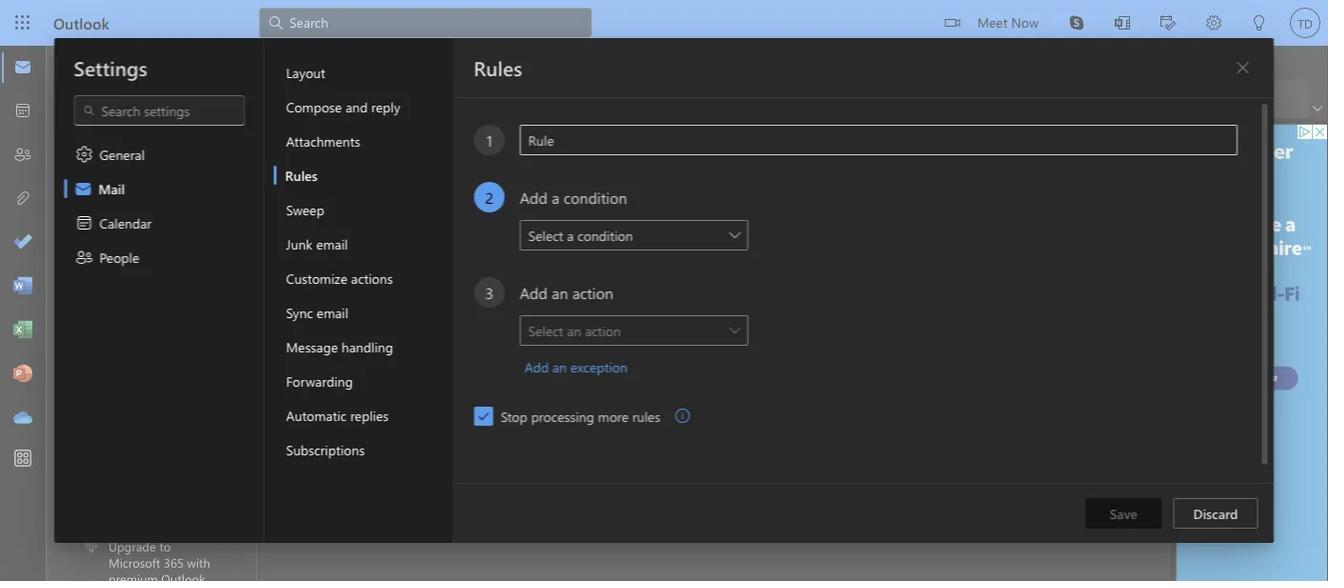 Task type: describe. For each thing, give the bounding box(es) containing it.
team for verification
[[434, 256, 463, 273]]

help
[[91, 90, 118, 107]]


[[529, 141, 546, 158]]

star
[[421, 198, 445, 215]]

handling
[[342, 338, 393, 355]]

select a conversation image
[[292, 266, 311, 285]]

reply
[[372, 98, 401, 115]]

stop processing more rules
[[501, 407, 660, 425]]

more apps image
[[13, 450, 32, 469]]

inbox
[[326, 136, 365, 157]]

upgrade to microsoft 365 with button
[[69, 527, 257, 581]]

layout
[[286, 63, 326, 81]]

0 vertical spatial security
[[743, 137, 796, 157]]

 button
[[668, 401, 698, 432]]

account down the sync email button on the bottom of the page
[[383, 352, 430, 370]]

rules heading
[[474, 54, 523, 81]]

condition for add a condition
[[564, 187, 627, 207]]

Name your rule text field
[[521, 126, 1237, 154]]

contract
[[500, 198, 551, 215]]

mobile
[[213, 90, 254, 107]]

processing
[[531, 407, 594, 425]]

calendar image
[[13, 102, 32, 121]]

message handling
[[286, 338, 393, 355]]

 button
[[56, 47, 94, 79]]

account up the sync email button on the bottom of the page
[[383, 275, 430, 292]]

favorites tree item
[[69, 128, 222, 166]]

c
[[296, 188, 305, 206]]

 button
[[551, 134, 581, 161]]

 sent items
[[112, 213, 201, 232]]

discard
[[1194, 504, 1239, 522]]

document containing settings
[[0, 0, 1329, 581]]

9/28
[[528, 466, 551, 481]]

1 vertical spatial info
[[482, 275, 505, 292]]

customize actions button
[[274, 261, 454, 295]]

microsoft account team for microsoft account security info verification
[[324, 256, 463, 273]]

save button
[[1086, 498, 1163, 529]]

outlook banner
[[0, 0, 1329, 46]]

favorites tree
[[69, 120, 222, 394]]

actions
[[351, 269, 393, 287]]

with
[[187, 554, 210, 571]]

rated.
[[449, 198, 487, 215]]

outlook for outlook
[[53, 12, 109, 33]]

attachments button
[[274, 124, 454, 158]]

outlook.com
[[456, 464, 533, 482]]

discard button
[[1174, 498, 1259, 529]]

1
[[485, 130, 493, 150]]

mon 10/2 for verification
[[501, 276, 551, 292]]

upgrade
[[109, 538, 156, 555]]

files image
[[13, 190, 32, 209]]

 tree item
[[69, 242, 222, 280]]

exception
[[570, 358, 627, 375]]

junk
[[286, 235, 313, 252]]

microsoft account security info was added
[[324, 352, 572, 370]]

Select a action field
[[520, 315, 748, 347]]

contractsafe image
[[285, 182, 316, 212]]

home button
[[95, 46, 159, 75]]

add an exception
[[524, 358, 627, 375]]

team
[[375, 445, 406, 463]]

mt for microsoft account team image in message list list box
[[291, 343, 311, 361]]

software
[[639, 198, 693, 215]]


[[139, 90, 158, 109]]

2 vertical spatial info
[[482, 352, 505, 370]]


[[1236, 60, 1251, 75]]

an for add an action
[[552, 282, 568, 303]]

forwarding button
[[274, 364, 454, 398]]

sync email button
[[274, 295, 454, 330]]

rules tab panel
[[455, 38, 1274, 543]]

add an exception button
[[520, 348, 636, 386]]

select a condition
[[528, 226, 633, 244]]

verification inside message list list box
[[509, 275, 573, 292]]


[[65, 53, 85, 73]]

home
[[109, 51, 145, 69]]

help group
[[58, 80, 265, 114]]

premium features image
[[85, 541, 98, 554]]

 
[[1101, 139, 1132, 154]]

account up software
[[684, 137, 739, 157]]

general
[[100, 145, 145, 163]]

 help
[[68, 90, 118, 109]]

5-
[[409, 198, 421, 215]]

contractsafe. 5-star rated. - contract management software
[[324, 198, 693, 215]]

add for add an exception
[[524, 358, 549, 375]]

sent
[[139, 214, 165, 232]]

settings
[[74, 54, 147, 81]]

add for add a condition
[[520, 187, 547, 207]]

 button
[[524, 134, 551, 161]]

mail
[[99, 180, 125, 197]]

1 select a conversation checkbox from the top
[[286, 260, 324, 291]]

sync
[[286, 303, 313, 321]]

sweep button
[[274, 192, 454, 227]]

a for add
[[552, 187, 559, 207]]

now
[[1012, 13, 1039, 30]]

outlook for outlook team
[[324, 445, 372, 463]]

compose and reply
[[286, 98, 401, 115]]

0 vertical spatial microsoft account security info verification
[[613, 137, 909, 157]]


[[556, 139, 575, 158]]

compose
[[286, 98, 342, 115]]

message handling button
[[274, 330, 454, 364]]

meet now
[[978, 13, 1039, 30]]

rules inside button
[[285, 166, 318, 184]]

replies
[[350, 406, 389, 424]]

microsoft account security info verification inside message list list box
[[324, 275, 573, 292]]

 button
[[78, 128, 111, 163]]

outlook team
[[324, 445, 406, 463]]

microsoft account team image inside message list list box
[[286, 337, 316, 368]]

Select a conditional field
[[520, 220, 748, 251]]

and
[[346, 98, 368, 115]]

automatic
[[286, 406, 347, 424]]



Task type: locate. For each thing, give the bounding box(es) containing it.
10/2 for was
[[528, 353, 551, 369]]

an
[[552, 282, 568, 303], [567, 322, 581, 339], [552, 358, 567, 375]]

stop
[[501, 407, 527, 425]]

a right contract
[[552, 187, 559, 207]]

select a conversation checkbox for outlook team
[[286, 450, 324, 480]]

1 vertical spatial action
[[585, 322, 621, 339]]

settings heading
[[74, 54, 147, 81]]

outlook team image
[[286, 450, 316, 480]]

0 vertical spatial action
[[572, 282, 613, 303]]

0 vertical spatial rules
[[474, 54, 523, 81]]

outlook inside outlook banner
[[53, 12, 109, 33]]

message list list box
[[259, 170, 693, 581]]

microsoft account team up the sync email button on the bottom of the page
[[324, 256, 463, 273]]

Search settings search field
[[96, 101, 225, 120]]

to inside message list list box
[[382, 464, 395, 482]]

microsoft account security info verification
[[613, 137, 909, 157], [324, 275, 573, 292]]

team up microsoft account security info was added
[[434, 333, 463, 351]]

mt up the select a condition
[[624, 203, 643, 221]]

condition
[[564, 187, 627, 207], [577, 226, 633, 244]]

0 horizontal spatial mt
[[291, 343, 311, 361]]

2 mon from the top
[[501, 353, 525, 369]]

message list section
[[259, 122, 693, 581]]

mt
[[624, 203, 643, 221], [291, 343, 311, 361]]

select a conversation checkbox containing ot
[[286, 450, 324, 480]]

a down 'add a condition'
[[567, 226, 574, 244]]

automatic replies button
[[274, 398, 454, 432]]

1 vertical spatial verification
[[509, 275, 573, 292]]

 right 
[[1120, 143, 1132, 154]]

 inside " "
[[1120, 143, 1132, 154]]

application containing settings
[[0, 0, 1329, 581]]

add right 3
[[520, 282, 547, 303]]

select for a
[[528, 226, 563, 244]]

outlook
[[53, 12, 109, 33], [162, 90, 209, 107], [324, 445, 372, 463]]

layout button
[[274, 55, 454, 90]]

0 vertical spatial select a conversation checkbox
[[286, 260, 324, 291]]

account up microsoft account security info was added
[[383, 333, 430, 351]]

select a conversation checkbox down junk
[[286, 260, 324, 291]]

1 email from the top
[[316, 235, 348, 252]]

word image
[[13, 277, 32, 296]]

2
[[485, 187, 493, 207]]

-
[[491, 198, 496, 215]]

select inside select a conditional field
[[528, 226, 563, 244]]

0 vertical spatial team
[[434, 256, 463, 273]]

2 vertical spatial an
[[552, 358, 567, 375]]

1 select from the top
[[528, 226, 563, 244]]

1 vertical spatial a
[[567, 226, 574, 244]]

outlook up  button
[[53, 12, 109, 33]]

0 vertical spatial to
[[382, 464, 395, 482]]

added
[[535, 352, 572, 370]]

people image
[[13, 146, 32, 165]]

microsoft inside upgrade to microsoft 365 with
[[109, 554, 160, 571]]

0 horizontal spatial verification
[[509, 275, 573, 292]]


[[75, 213, 94, 232]]

mt inside message list list box
[[291, 343, 311, 361]]

save
[[1110, 504, 1138, 522]]

customize
[[286, 269, 348, 287]]

0 horizontal spatial rules
[[285, 166, 318, 184]]

thu 9/28
[[506, 466, 551, 481]]

action inside "field"
[[585, 322, 621, 339]]

a
[[552, 187, 559, 207], [567, 226, 574, 244]]

0 vertical spatial mon
[[501, 276, 525, 292]]

3 select a conversation checkbox from the top
[[286, 450, 324, 480]]

0 vertical spatial info
[[801, 137, 828, 157]]

2 vertical spatial outlook
[[324, 445, 372, 463]]

add a condition
[[520, 187, 627, 207]]

select a conversation checkbox for microsoft account team
[[286, 337, 324, 368]]

select a conversation checkbox containing mt
[[286, 337, 324, 368]]

to right the upgrade
[[159, 538, 171, 555]]

1 vertical spatial microsoft account security info verification
[[324, 275, 573, 292]]

settings tab list
[[55, 38, 264, 543]]

a inside select a conditional field
[[567, 226, 574, 244]]

1 horizontal spatial microsoft account team image
[[614, 193, 653, 231]]

customize actions
[[286, 269, 393, 287]]

1 vertical spatial select a conversation checkbox
[[286, 337, 324, 368]]

2 microsoft account team from the top
[[324, 333, 463, 351]]

3
[[485, 282, 493, 303]]

0 vertical spatial condition
[[564, 187, 627, 207]]

1 vertical spatial an
[[567, 322, 581, 339]]

microsoft account team for microsoft account security info was added
[[324, 333, 463, 351]]


[[676, 409, 691, 424]]

microsoft account team image
[[614, 193, 653, 231], [286, 337, 316, 368]]

 button
[[1228, 52, 1259, 83]]

mon right 3
[[501, 276, 525, 292]]

home tab list
[[94, 46, 274, 75]]

1 horizontal spatial mt
[[624, 203, 643, 221]]

1 vertical spatial condition
[[577, 226, 633, 244]]

subscriptions button
[[274, 432, 454, 467]]

0 horizontal spatial a
[[552, 187, 559, 207]]

mon
[[501, 276, 525, 292], [501, 353, 525, 369]]

sweep
[[286, 201, 325, 218]]

1 vertical spatial security
[[434, 275, 479, 292]]

ot
[[293, 456, 309, 473]]

 outlook mobile
[[139, 90, 254, 109]]

outlook inside  outlook mobile
[[162, 90, 209, 107]]

security
[[743, 137, 796, 157], [434, 275, 479, 292], [434, 352, 479, 370]]

2 vertical spatial select a conversation checkbox
[[286, 450, 324, 480]]

2 vertical spatial add
[[524, 358, 549, 375]]

an up select an action
[[552, 282, 568, 303]]

condition inside field
[[577, 226, 633, 244]]

email for junk email
[[316, 235, 348, 252]]

select down contract
[[528, 226, 563, 244]]

to do image
[[13, 233, 32, 252]]

account down 5-
[[383, 256, 430, 273]]

ad
[[509, 181, 521, 194]]

0 horizontal spatial microsoft account security info verification
[[324, 275, 573, 292]]

an inside select a action "field"
[[567, 322, 581, 339]]

email right junk
[[316, 235, 348, 252]]

2 10/2 from the top
[[528, 353, 551, 369]]

outlook inside message list list box
[[324, 445, 372, 463]]


[[477, 410, 490, 423]]

mt for the rightmost microsoft account team image
[[624, 203, 643, 221]]

document
[[0, 0, 1329, 581]]

a for select
[[567, 226, 574, 244]]


[[68, 90, 87, 109]]

0 vertical spatial microsoft account team
[[324, 256, 463, 273]]

condition down management
[[577, 226, 633, 244]]

0 vertical spatial verification
[[832, 137, 909, 157]]

outlook up the welcome
[[324, 445, 372, 463]]

mail image
[[13, 58, 32, 77]]

email right sync
[[317, 303, 349, 321]]

account right the thu
[[536, 464, 583, 482]]

an for select an action
[[567, 322, 581, 339]]

10/2 right 3
[[528, 276, 551, 292]]

1 horizontal spatial rules
[[474, 54, 523, 81]]

2 select from the top
[[528, 322, 563, 339]]

 tree item
[[69, 204, 222, 242]]

1 vertical spatial microsoft account team
[[324, 333, 463, 351]]

1 horizontal spatial microsoft account security info verification
[[613, 137, 909, 157]]

1 vertical spatial mon 10/2
[[501, 353, 551, 369]]

rules inside tab panel
[[474, 54, 523, 81]]


[[112, 251, 131, 271]]

1 vertical spatial mon
[[501, 353, 525, 369]]

1 horizontal spatial a
[[567, 226, 574, 244]]

action for add an action
[[572, 282, 613, 303]]

0 vertical spatial mon 10/2
[[501, 276, 551, 292]]

onedrive image
[[13, 409, 32, 428]]

team for was
[[434, 333, 463, 351]]

10/2
[[528, 276, 551, 292], [528, 353, 551, 369]]

email inside button
[[316, 235, 348, 252]]

mon left the added
[[501, 353, 525, 369]]

to for microsoft
[[159, 538, 171, 555]]

an down select an action
[[552, 358, 567, 375]]

Select a conversation checkbox
[[286, 260, 324, 291], [286, 337, 324, 368], [286, 450, 324, 480]]

left-rail-appbar navigation
[[4, 46, 42, 440]]

mon 10/2 for was
[[501, 353, 551, 369]]

10/2 down select an action
[[528, 353, 551, 369]]

subscriptions
[[286, 441, 365, 458]]

action for select an action
[[585, 322, 621, 339]]

 calendar
[[75, 213, 152, 232]]

add right -
[[520, 187, 547, 207]]


[[112, 213, 131, 232]]

0 vertical spatial microsoft account team image
[[614, 193, 653, 231]]

add an action
[[520, 282, 613, 303]]

0 vertical spatial email
[[316, 235, 348, 252]]

0 vertical spatial mt
[[624, 203, 643, 221]]

mon 10/2
[[501, 276, 551, 292], [501, 353, 551, 369]]

condition up the select a condition
[[564, 187, 627, 207]]

new
[[428, 464, 452, 482]]

powerpoint image
[[13, 365, 32, 384]]

select inside select a action "field"
[[528, 322, 563, 339]]

favorites
[[114, 135, 176, 156]]

1 mon 10/2 from the top
[[501, 276, 551, 292]]

condition for select a condition
[[577, 226, 633, 244]]

0 vertical spatial outlook
[[53, 12, 109, 33]]

2 email from the top
[[317, 303, 349, 321]]

0 horizontal spatial outlook
[[53, 12, 109, 33]]

junk email
[[286, 235, 348, 252]]

action up select an action
[[572, 282, 613, 303]]

 inside button
[[88, 138, 103, 153]]

email for sync email
[[317, 303, 349, 321]]

1 vertical spatial to
[[159, 538, 171, 555]]

application
[[0, 0, 1329, 581]]

add
[[520, 187, 547, 207], [520, 282, 547, 303], [524, 358, 549, 375]]

select for an
[[528, 322, 563, 339]]

mon for verification
[[501, 276, 525, 292]]

2 mon 10/2 from the top
[[501, 353, 551, 369]]

contractsafe.
[[324, 198, 405, 215]]

1 horizontal spatial 
[[1120, 143, 1132, 154]]

automatic replies
[[286, 406, 389, 424]]

0 horizontal spatial 
[[88, 138, 103, 153]]

excel image
[[13, 321, 32, 340]]

message
[[286, 338, 338, 355]]

select up the added
[[528, 322, 563, 339]]

0 horizontal spatial to
[[159, 538, 171, 555]]

rules
[[632, 407, 660, 425]]

0 vertical spatial a
[[552, 187, 559, 207]]

mon for was
[[501, 353, 525, 369]]

dialog containing settings
[[0, 0, 1329, 581]]

select an action
[[528, 322, 621, 339]]

1 vertical spatial outlook
[[162, 90, 209, 107]]

2 team from the top
[[434, 333, 463, 351]]

calendar
[[100, 214, 152, 231]]

1 vertical spatial rules
[[285, 166, 318, 184]]

2 select a conversation checkbox from the top
[[286, 337, 324, 368]]

1 vertical spatial microsoft account team image
[[286, 337, 316, 368]]

to down team
[[382, 464, 395, 482]]

an inside button
[[552, 358, 567, 375]]

outlook right  at the top of page
[[162, 90, 209, 107]]

1 horizontal spatial outlook
[[162, 90, 209, 107]]

attachments
[[286, 132, 360, 150]]

0 vertical spatial an
[[552, 282, 568, 303]]

rules button
[[274, 158, 454, 192]]

1 vertical spatial team
[[434, 333, 463, 351]]

1 vertical spatial email
[[317, 303, 349, 321]]

1 horizontal spatial to
[[382, 464, 395, 482]]

select
[[528, 226, 563, 244], [528, 322, 563, 339]]

1 mon from the top
[[501, 276, 525, 292]]

1 vertical spatial add
[[520, 282, 547, 303]]

select a conversation checkbox down automatic
[[286, 450, 324, 480]]

10/2 for verification
[[528, 276, 551, 292]]

2 horizontal spatial outlook
[[324, 445, 372, 463]]

1 vertical spatial 10/2
[[528, 353, 551, 369]]

rules up c
[[285, 166, 318, 184]]

team down star
[[434, 256, 463, 273]]

1 horizontal spatial verification
[[832, 137, 909, 157]]

more
[[598, 407, 629, 425]]

items
[[169, 214, 201, 232]]

mt up "forwarding"
[[291, 343, 311, 361]]

to for your
[[382, 464, 395, 482]]

add down select an action
[[524, 358, 549, 375]]

select a conversation checkbox up "forwarding"
[[286, 337, 324, 368]]

365
[[164, 554, 184, 571]]

1 vertical spatial select
[[528, 322, 563, 339]]

1 microsoft account team from the top
[[324, 256, 463, 273]]

an for add an exception
[[552, 358, 567, 375]]

email inside button
[[317, 303, 349, 321]]

was
[[509, 352, 531, 370]]

rules up the 1 at the top of page
[[474, 54, 523, 81]]

0 vertical spatial 10/2
[[528, 276, 551, 292]]

dialog
[[0, 0, 1329, 581]]

upgrade to microsoft 365 with
[[109, 538, 210, 571]]

account
[[684, 137, 739, 157], [383, 256, 430, 273], [383, 275, 430, 292], [383, 333, 430, 351], [383, 352, 430, 370], [536, 464, 583, 482]]


[[82, 104, 96, 117]]

an up add an exception
[[567, 322, 581, 339]]

1 vertical spatial mt
[[291, 343, 311, 361]]

0 vertical spatial select
[[528, 226, 563, 244]]

action up exception
[[585, 322, 621, 339]]

1 team from the top
[[434, 256, 463, 273]]

1 10/2 from the top
[[528, 276, 551, 292]]

add for add an action
[[520, 282, 547, 303]]

your
[[398, 464, 425, 482]]


[[75, 248, 94, 267]]


[[74, 179, 93, 198]]

to inside upgrade to microsoft 365 with
[[159, 538, 171, 555]]

compose and reply button
[[274, 90, 454, 124]]

2 vertical spatial security
[[434, 352, 479, 370]]

 down 
[[88, 138, 103, 153]]


[[75, 145, 94, 164]]

thu
[[506, 466, 525, 481]]

0 vertical spatial add
[[520, 187, 547, 207]]

0 horizontal spatial microsoft account team image
[[286, 337, 316, 368]]

people
[[100, 248, 139, 266]]

meet
[[978, 13, 1008, 30]]

junk email button
[[274, 227, 454, 261]]

microsoft account team down the sync email button on the bottom of the page
[[324, 333, 463, 351]]

rules
[[474, 54, 523, 81], [285, 166, 318, 184]]

add inside button
[[524, 358, 549, 375]]

sync email
[[286, 303, 349, 321]]



Task type: vqa. For each thing, say whether or not it's contained in the screenshot.
first  from the bottom
no



